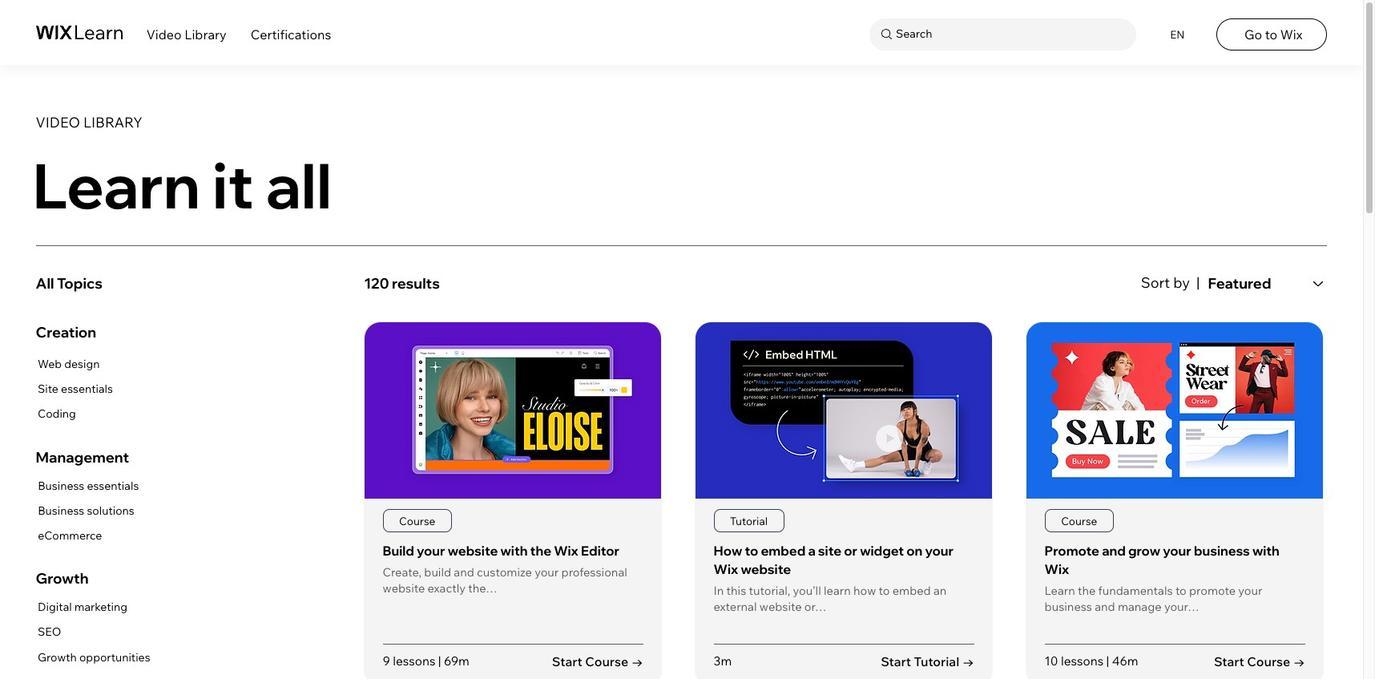 Task type: locate. For each thing, give the bounding box(es) containing it.
growth down seo
[[38, 650, 77, 664]]

0 vertical spatial essentials
[[61, 381, 113, 396]]

build
[[424, 564, 451, 580]]

business essentials button
[[36, 476, 139, 496]]

start course → button
[[552, 652, 644, 670], [1215, 652, 1306, 670]]

2 start from the left
[[881, 653, 912, 669]]

essentials inside business essentials button
[[87, 478, 139, 493]]

business up ecommerce
[[38, 503, 84, 518]]

video
[[146, 26, 182, 42]]

list item
[[364, 322, 662, 679], [695, 322, 993, 679], [1026, 322, 1325, 679]]

1 with from the left
[[501, 543, 528, 559]]

|
[[1197, 273, 1201, 292], [438, 653, 441, 669], [1107, 653, 1110, 669]]

list inside filtered results region
[[364, 322, 1328, 679]]

start inside button
[[881, 653, 912, 669]]

growth up digital
[[36, 569, 89, 588]]

to
[[1266, 26, 1278, 42], [745, 543, 759, 559], [879, 583, 890, 598], [1176, 583, 1187, 598]]

2 horizontal spatial →
[[1294, 653, 1306, 669]]

3 list item from the left
[[1026, 322, 1325, 679]]

2 horizontal spatial list item
[[1026, 322, 1325, 679]]

0 horizontal spatial start course → button
[[552, 652, 644, 670]]

tutorial
[[730, 514, 768, 527], [914, 653, 960, 669]]

business solutions
[[38, 503, 134, 518]]

0 vertical spatial learn
[[32, 146, 200, 224]]

0 horizontal spatial list item
[[364, 322, 662, 679]]

0 horizontal spatial embed
[[761, 543, 806, 559]]

1 vertical spatial tutorial
[[914, 653, 960, 669]]

build your website with the wix editor image
[[365, 322, 662, 499]]

business for business essentials
[[38, 478, 84, 493]]

1 vertical spatial learn
[[1045, 583, 1076, 598]]

or
[[844, 543, 858, 559]]

build your website with the wix editor create, build and customize your professional website exactly the…
[[383, 543, 628, 596]]

embed
[[761, 543, 806, 559], [893, 583, 931, 598]]

external
[[714, 599, 757, 614]]

and left the grow
[[1103, 543, 1126, 559]]

learn down promote
[[1045, 583, 1076, 598]]

2 horizontal spatial start
[[1215, 653, 1245, 669]]

list containing web design
[[36, 354, 113, 424]]

| left 46m
[[1107, 653, 1110, 669]]

→ for promote and grow your business with wix
[[1294, 653, 1306, 669]]

3m
[[714, 653, 732, 669]]

1 vertical spatial growth
[[38, 650, 77, 664]]

0 horizontal spatial tutorial
[[730, 514, 768, 527]]

1 horizontal spatial tutorial
[[914, 653, 960, 669]]

site
[[818, 543, 842, 559]]

wix down promote
[[1045, 561, 1070, 577]]

video library
[[36, 113, 142, 131]]

1 vertical spatial embed
[[893, 583, 931, 598]]

0 horizontal spatial →
[[632, 653, 644, 669]]

0 horizontal spatial business
[[1045, 599, 1093, 614]]

grow
[[1129, 543, 1161, 559]]

site essentials
[[38, 381, 113, 396]]

wix left 'editor'
[[554, 543, 579, 559]]

wix down how
[[714, 561, 739, 577]]

your
[[417, 543, 445, 559], [926, 543, 954, 559], [1164, 543, 1192, 559], [535, 564, 559, 580], [1239, 583, 1263, 598]]

list
[[364, 322, 1328, 679], [36, 354, 113, 424], [36, 476, 139, 546], [36, 598, 150, 668]]

1 start course → button from the left
[[552, 652, 644, 670]]

on
[[907, 543, 923, 559]]

the up customize
[[530, 543, 552, 559]]

learn down library
[[32, 146, 200, 224]]

growth
[[36, 569, 89, 588], [38, 650, 77, 664]]

library
[[185, 26, 227, 42]]

and up exactly
[[454, 564, 475, 580]]

tutorial up how
[[730, 514, 768, 527]]

1 horizontal spatial with
[[1253, 543, 1280, 559]]

the
[[530, 543, 552, 559], [1078, 583, 1096, 598]]

essentials down design
[[61, 381, 113, 396]]

learn it all
[[32, 146, 332, 224]]

| right sort
[[1197, 273, 1201, 292]]

website
[[448, 543, 498, 559], [741, 561, 791, 577], [383, 581, 425, 596], [760, 599, 802, 614]]

list for growth
[[36, 598, 150, 668]]

essentials
[[61, 381, 113, 396], [87, 478, 139, 493]]

the down promote
[[1078, 583, 1096, 598]]

essentials inside site essentials button
[[61, 381, 113, 396]]

business
[[1195, 543, 1251, 559], [1045, 599, 1093, 614]]

0 horizontal spatial start course →
[[552, 653, 644, 669]]

business inside business essentials button
[[38, 478, 84, 493]]

list containing business essentials
[[36, 476, 139, 546]]

all topics
[[36, 274, 103, 293]]

embed left a
[[761, 543, 806, 559]]

lessons
[[393, 653, 436, 669], [1062, 653, 1104, 669]]

coding button
[[36, 404, 113, 424]]

start course →
[[552, 653, 644, 669], [1215, 653, 1306, 669]]

wix inside go to wix 'link'
[[1281, 26, 1303, 42]]

1 lessons from the left
[[393, 653, 436, 669]]

0 horizontal spatial learn
[[32, 146, 200, 224]]

1 horizontal spatial business
[[1195, 543, 1251, 559]]

0 horizontal spatial with
[[501, 543, 528, 559]]

1 horizontal spatial start course → button
[[1215, 652, 1306, 670]]

0 vertical spatial business
[[1195, 543, 1251, 559]]

1 horizontal spatial |
[[1107, 653, 1110, 669]]

0 horizontal spatial the
[[530, 543, 552, 559]]

learn inside promote and grow your business with wix learn the fundamentals to promote your business and manage your…
[[1045, 583, 1076, 598]]

start tutorial →
[[881, 653, 975, 669]]

en button
[[1161, 18, 1193, 50]]

in
[[714, 583, 724, 598]]

1 start course → from the left
[[552, 653, 644, 669]]

certifications link
[[251, 26, 331, 42]]

how to embed a site or widget on your wix website in this tutorial, you'll learn how to embed an external website or…
[[714, 543, 954, 614]]

list containing digital marketing
[[36, 598, 150, 668]]

9 lessons | 69m
[[383, 653, 470, 669]]

1 horizontal spatial list item
[[695, 322, 993, 679]]

→
[[632, 653, 644, 669], [963, 653, 975, 669], [1294, 653, 1306, 669]]

1 horizontal spatial the
[[1078, 583, 1096, 598]]

growth inside growth opportunities button
[[38, 650, 77, 664]]

2 horizontal spatial |
[[1197, 273, 1201, 292]]

1 horizontal spatial lessons
[[1062, 653, 1104, 669]]

business
[[38, 478, 84, 493], [38, 503, 84, 518]]

tutorial inside button
[[914, 653, 960, 669]]

the inside build your website with the wix editor create, build and customize your professional website exactly the…
[[530, 543, 552, 559]]

2 list item from the left
[[695, 322, 993, 679]]

2 business from the top
[[38, 503, 84, 518]]

opportunities
[[79, 650, 150, 664]]

Search text field
[[892, 24, 1133, 45]]

list item containing build your website with the wix editor
[[364, 322, 662, 679]]

essentials up solutions
[[87, 478, 139, 493]]

1 horizontal spatial start course →
[[1215, 653, 1306, 669]]

with inside build your website with the wix editor create, build and customize your professional website exactly the…
[[501, 543, 528, 559]]

0 horizontal spatial |
[[438, 653, 441, 669]]

list containing build your website with the wix editor
[[364, 322, 1328, 679]]

and inside build your website with the wix editor create, build and customize your professional website exactly the…
[[454, 564, 475, 580]]

1 vertical spatial essentials
[[87, 478, 139, 493]]

1 business from the top
[[38, 478, 84, 493]]

growth for growth
[[36, 569, 89, 588]]

2 with from the left
[[1253, 543, 1280, 559]]

10 lessons | 46m
[[1045, 653, 1139, 669]]

website up tutorial,
[[741, 561, 791, 577]]

manage
[[1118, 599, 1162, 614]]

digital
[[38, 600, 72, 614]]

1 list item from the left
[[364, 322, 662, 679]]

1 horizontal spatial →
[[963, 653, 975, 669]]

the inside promote and grow your business with wix learn the fundamentals to promote your business and manage your…
[[1078, 583, 1096, 598]]

en
[[1171, 28, 1185, 41]]

learn
[[32, 146, 200, 224], [1045, 583, 1076, 598]]

1 vertical spatial business
[[1045, 599, 1093, 614]]

2 lessons from the left
[[1062, 653, 1104, 669]]

2 → from the left
[[963, 653, 975, 669]]

start
[[552, 653, 583, 669], [881, 653, 912, 669], [1215, 653, 1245, 669]]

0 vertical spatial the
[[530, 543, 552, 559]]

your right the grow
[[1164, 543, 1192, 559]]

2 start course → from the left
[[1215, 653, 1306, 669]]

website down create,
[[383, 581, 425, 596]]

0 vertical spatial business
[[38, 478, 84, 493]]

how
[[854, 583, 877, 598]]

wix right go
[[1281, 26, 1303, 42]]

two product pages from an online streetwear store with buy now and order buttons with a graph that shows increasing sales. image
[[1027, 322, 1324, 499]]

and
[[1103, 543, 1126, 559], [454, 564, 475, 580], [1095, 599, 1116, 614]]

editor
[[581, 543, 620, 559]]

→ inside button
[[963, 653, 975, 669]]

growth opportunities button
[[36, 648, 150, 668]]

lessons right the "9"
[[393, 653, 436, 669]]

1 horizontal spatial learn
[[1045, 583, 1076, 598]]

0 horizontal spatial lessons
[[393, 653, 436, 669]]

3 → from the left
[[1294, 653, 1306, 669]]

your right on
[[926, 543, 954, 559]]

1 vertical spatial the
[[1078, 583, 1096, 598]]

1 vertical spatial and
[[454, 564, 475, 580]]

start for to
[[1215, 653, 1245, 669]]

site essentials button
[[36, 379, 113, 399]]

list for management
[[36, 476, 139, 546]]

and down fundamentals at the right of the page
[[1095, 599, 1116, 614]]

go
[[1245, 26, 1263, 42]]

business up the business solutions
[[38, 478, 84, 493]]

business down promote
[[1045, 599, 1093, 614]]

lessons right 10
[[1062, 653, 1104, 669]]

certifications
[[251, 26, 331, 42]]

1 vertical spatial business
[[38, 503, 84, 518]]

1 start from the left
[[552, 653, 583, 669]]

2 start course → button from the left
[[1215, 652, 1306, 670]]

it
[[213, 146, 254, 224]]

1 → from the left
[[632, 653, 644, 669]]

or…
[[805, 599, 827, 614]]

tutorial down "an"
[[914, 653, 960, 669]]

business inside business solutions button
[[38, 503, 84, 518]]

1 horizontal spatial start
[[881, 653, 912, 669]]

0 vertical spatial growth
[[36, 569, 89, 588]]

0 horizontal spatial start
[[552, 653, 583, 669]]

website up customize
[[448, 543, 498, 559]]

3 start from the left
[[1215, 653, 1245, 669]]

start course → for build your website with the wix editor
[[552, 653, 644, 669]]

business up promote
[[1195, 543, 1251, 559]]

embed left "an"
[[893, 583, 931, 598]]

digital marketing
[[38, 600, 127, 614]]

menu bar
[[0, 0, 1364, 65]]

wix
[[1281, 26, 1303, 42], [554, 543, 579, 559], [714, 561, 739, 577], [1045, 561, 1070, 577]]

results
[[392, 274, 440, 293]]

your…
[[1165, 599, 1200, 614]]

→ for how to embed a site or widget on your wix website
[[963, 653, 975, 669]]

seo
[[38, 625, 61, 639]]

your right promote
[[1239, 583, 1263, 598]]

| for wix
[[1107, 653, 1110, 669]]

| left 69m
[[438, 653, 441, 669]]



Task type: vqa. For each thing, say whether or not it's contained in the screenshot.


Task type: describe. For each thing, give the bounding box(es) containing it.
customize
[[477, 564, 532, 580]]

digital marketing button
[[36, 598, 150, 618]]

solutions
[[87, 503, 134, 518]]

→ for build your website with the wix editor
[[632, 653, 644, 669]]

all
[[36, 274, 54, 293]]

120 results
[[364, 274, 440, 293]]

your right customize
[[535, 564, 559, 580]]

start course → for promote and grow your business with wix
[[1215, 653, 1306, 669]]

business essentials
[[38, 478, 139, 493]]

0 vertical spatial and
[[1103, 543, 1126, 559]]

promote
[[1045, 543, 1100, 559]]

build your website with the wix editor link
[[383, 543, 620, 559]]

start for customize
[[552, 653, 583, 669]]

coding list item
[[36, 404, 113, 424]]

video
[[36, 113, 80, 131]]

web design button
[[36, 354, 113, 374]]

filtered results region
[[364, 267, 1340, 679]]

creation
[[36, 323, 96, 342]]

1 horizontal spatial embed
[[893, 583, 931, 598]]

lessons for promote and grow your business with wix
[[1062, 653, 1104, 669]]

business solutions list item
[[36, 501, 139, 521]]

ecommerce list item
[[36, 526, 139, 546]]

lessons for build your website with the wix editor
[[393, 653, 436, 669]]

library
[[83, 113, 142, 131]]

business for business solutions
[[38, 503, 84, 518]]

0 vertical spatial embed
[[761, 543, 806, 559]]

2 vertical spatial and
[[1095, 599, 1116, 614]]

the…
[[468, 581, 498, 596]]

essentials for business essentials
[[87, 478, 139, 493]]

topics
[[57, 274, 103, 293]]

go to wix link
[[1217, 18, 1328, 50]]

to inside promote and grow your business with wix learn the fundamentals to promote your business and manage your…
[[1176, 583, 1187, 598]]

design
[[64, 356, 100, 371]]

management
[[36, 448, 129, 466]]

video library
[[146, 26, 227, 42]]

to inside 'link'
[[1266, 26, 1278, 42]]

digital marketing list item
[[36, 598, 150, 618]]

seo list item
[[36, 623, 150, 643]]

start tutorial → button
[[881, 652, 975, 670]]

9
[[383, 653, 390, 669]]

tutorial,
[[749, 583, 791, 598]]

your up build
[[417, 543, 445, 559]]

69m
[[444, 653, 470, 669]]

professional
[[562, 564, 628, 580]]

sort by  |
[[1142, 273, 1201, 292]]

marketing
[[74, 600, 127, 614]]

0 vertical spatial tutorial
[[730, 514, 768, 527]]

website down tutorial,
[[760, 599, 802, 614]]

120
[[364, 274, 389, 293]]

site essentials list item
[[36, 379, 113, 399]]

create,
[[383, 564, 422, 580]]

web design
[[38, 356, 100, 371]]

your inside 'how to embed a site or widget on your wix website in this tutorial, you'll learn how to embed an external website or…'
[[926, 543, 954, 559]]

growth for growth opportunities
[[38, 650, 77, 664]]

this
[[727, 583, 747, 598]]

all
[[266, 146, 332, 224]]

an
[[934, 583, 947, 598]]

growth opportunities
[[38, 650, 150, 664]]

growth opportunities list item
[[36, 648, 150, 668]]

46m
[[1113, 653, 1139, 669]]

with inside promote and grow your business with wix learn the fundamentals to promote your business and manage your…
[[1253, 543, 1280, 559]]

list item containing how to embed a site or widget on your wix website
[[695, 322, 993, 679]]

wix inside 'how to embed a site or widget on your wix website in this tutorial, you'll learn how to embed an external website or…'
[[714, 561, 739, 577]]

web design list item
[[36, 354, 113, 374]]

menu bar containing video library
[[0, 0, 1364, 65]]

| for editor
[[438, 653, 441, 669]]

go to wix
[[1245, 26, 1303, 42]]

you'll
[[793, 583, 822, 598]]

a
[[808, 543, 816, 559]]

fundamentals
[[1099, 583, 1174, 598]]

learn
[[824, 583, 851, 598]]

ecommerce
[[38, 528, 102, 543]]

all topics button
[[36, 267, 343, 300]]

essentials for site essentials
[[61, 381, 113, 396]]

web
[[38, 356, 62, 371]]

filters navigation
[[36, 267, 343, 679]]

10
[[1045, 653, 1059, 669]]

how to embed a site or widget on your wix website link
[[714, 543, 954, 577]]

business essentials list item
[[36, 476, 139, 496]]

start course → button for build your website with the wix editor
[[552, 652, 644, 670]]

how
[[714, 543, 743, 559]]

build
[[383, 543, 414, 559]]

list item containing promote and grow your business with wix
[[1026, 322, 1325, 679]]

sort
[[1142, 273, 1171, 292]]

promote and grow your business with wix learn the fundamentals to promote your business and manage your…
[[1045, 543, 1280, 614]]

site
[[38, 381, 58, 396]]

business solutions button
[[36, 501, 139, 521]]

promote
[[1190, 583, 1236, 598]]

exactly
[[428, 581, 466, 596]]

ecommerce button
[[36, 526, 139, 546]]

wix inside promote and grow your business with wix learn the fundamentals to promote your business and manage your…
[[1045, 561, 1070, 577]]

wix inside build your website with the wix editor create, build and customize your professional website exactly the…
[[554, 543, 579, 559]]

promote and grow your business with wix link
[[1045, 543, 1280, 577]]

how to embed a site or widget on your wix website image
[[696, 322, 993, 499]]

list for creation
[[36, 354, 113, 424]]

seo button
[[36, 623, 150, 643]]

coding
[[38, 406, 76, 421]]

start course → button for promote and grow your business with wix
[[1215, 652, 1306, 670]]

start for website
[[881, 653, 912, 669]]

video library link
[[146, 26, 227, 42]]

widget
[[860, 543, 904, 559]]



